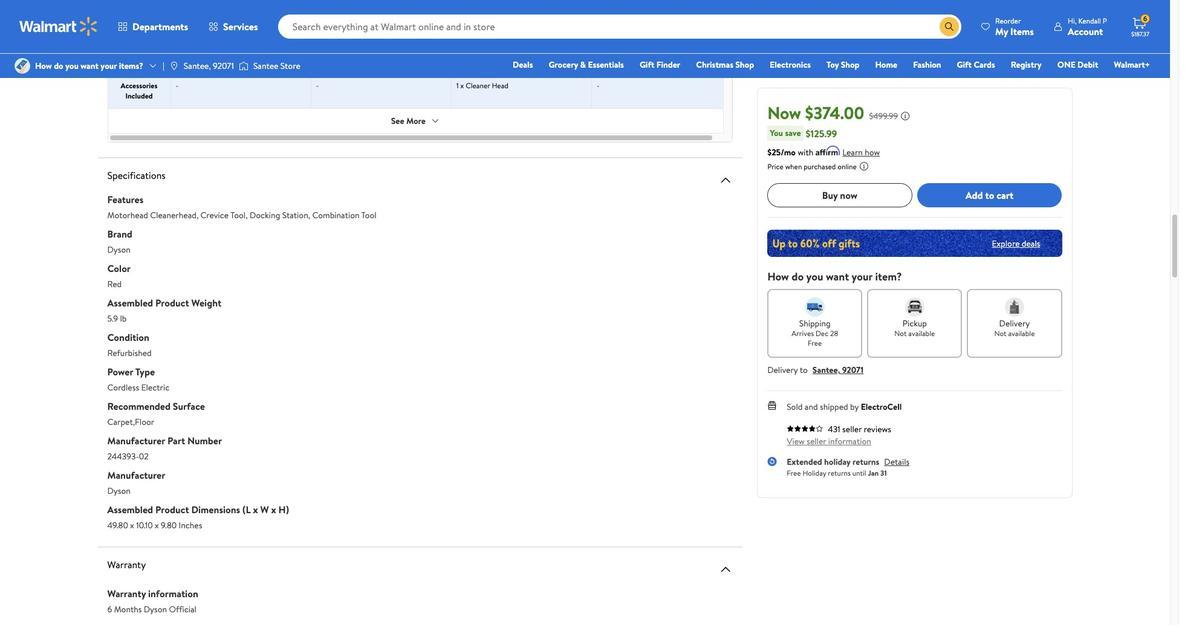 Task type: locate. For each thing, give the bounding box(es) containing it.
1 available from the left
[[908, 328, 935, 339]]

0 vertical spatial free
[[808, 338, 822, 348]]

92071 up "by"
[[842, 364, 864, 376]]

cart
[[997, 189, 1014, 202]]

0 vertical spatial product
[[155, 296, 189, 310]]

available down intent image for pickup
[[908, 328, 935, 339]]

add to cart button
[[917, 183, 1062, 207]]

product
[[155, 296, 189, 310], [155, 503, 189, 516]]

2 gift from the left
[[957, 59, 972, 71]]

1 cordless cell from the left
[[311, 48, 452, 73]]

assembled up 49.80
[[107, 503, 153, 516]]

0 horizontal spatial 92071
[[213, 60, 234, 72]]

deals link
[[507, 58, 538, 71]]

1 not from the left
[[894, 328, 907, 339]]

walmart image
[[19, 17, 98, 36]]

warranty inside warranty information 6 months dyson official
[[107, 587, 146, 600]]

x left 10.10
[[130, 519, 134, 531]]

details
[[884, 456, 909, 468]]

2 horizontal spatial lb
[[470, 19, 476, 30]]

price when purchased online
[[767, 161, 857, 172]]

warranty down 49.80
[[107, 558, 146, 571]]

available inside pickup not available
[[908, 328, 935, 339]]

244393-
[[107, 450, 139, 463]]

manufacturer down 02
[[107, 469, 165, 482]]

x right w
[[271, 503, 276, 516]]

1 vertical spatial warranty
[[107, 587, 146, 600]]

intent image for pickup image
[[905, 297, 924, 317]]

to left santee, 92071 button
[[800, 364, 808, 376]]

- cell down "santee"
[[171, 73, 311, 108]]

1 vertical spatial information
[[148, 587, 198, 600]]

brand
[[107, 227, 132, 241]]

2 row from the top
[[108, 11, 732, 47]]

warranty
[[107, 558, 146, 571], [107, 587, 146, 600]]

lb inside cell
[[327, 19, 333, 30]]

28
[[830, 328, 838, 339]]

row up 'more'
[[108, 73, 732, 108]]

hi,
[[1068, 15, 1077, 26]]

7.98 lb
[[456, 19, 476, 30]]

want left 'item?'
[[826, 269, 849, 284]]

1 horizontal spatial available
[[1008, 328, 1035, 339]]

items?
[[119, 60, 143, 72]]

santee, right |
[[184, 60, 211, 72]]

gift for gift finder
[[640, 59, 654, 71]]

0 horizontal spatial cordless
[[107, 382, 139, 394]]

santee,
[[184, 60, 211, 72], [813, 364, 840, 376]]

1 gift from the left
[[640, 59, 654, 71]]

1 vertical spatial your
[[852, 269, 873, 284]]

features motorhead cleanerhead, crevice tool, docking station, combination tool brand dyson color red assembled product weight 5.9 lb condition refurbished power type cordless electric recommended surface carpet,floor manufacturer part number 244393-02 manufacturer dyson assembled product dimensions (l x w x h) 49.80 x 10.10 x 9.80 inches
[[107, 193, 376, 531]]

Walmart Site-Wide search field
[[278, 15, 961, 39]]

specifications image
[[718, 173, 733, 187]]

2 assembled from the top
[[107, 503, 153, 516]]

1 shop from the left
[[735, 59, 754, 71]]

cordless down 5.8 lb
[[316, 55, 343, 65]]

do down walmart 'image'
[[54, 60, 63, 72]]

2 - cell from the left
[[311, 73, 452, 108]]

now $374.00
[[767, 101, 864, 125]]

1 vertical spatial product
[[155, 503, 189, 516]]

0 horizontal spatial do
[[54, 60, 63, 72]]

0 vertical spatial warranty
[[107, 558, 146, 571]]

0 horizontal spatial  image
[[169, 61, 179, 71]]

x inside the 1 x cleaner head cell
[[460, 80, 464, 91]]

9.80
[[161, 519, 177, 531]]

to for add
[[985, 189, 994, 202]]

1 vertical spatial delivery
[[767, 364, 798, 376]]

seller down 3.8677 stars out of 5, based on 431 seller reviews element
[[807, 435, 826, 447]]

gift left finder
[[640, 59, 654, 71]]

1 horizontal spatial you
[[806, 269, 823, 284]]

0 horizontal spatial free
[[787, 468, 801, 478]]

1 horizontal spatial 92071
[[842, 364, 864, 376]]

warranty for warranty information 6 months dyson official
[[107, 587, 146, 600]]

available down intent image for delivery
[[1008, 328, 1035, 339]]

up to sixty percent off deals. shop now. image
[[767, 230, 1062, 257]]

not inside delivery not available
[[994, 328, 1006, 339]]

0 horizontal spatial you
[[65, 60, 79, 72]]

shop
[[735, 59, 754, 71], [841, 59, 859, 71]]

reviews
[[864, 423, 891, 435]]

0 horizontal spatial santee,
[[184, 60, 211, 72]]

cell
[[311, 0, 452, 11], [452, 0, 592, 11], [592, 0, 732, 11], [592, 12, 732, 47]]

account
[[1068, 24, 1103, 38]]

information up holiday
[[828, 435, 871, 447]]

row
[[108, 0, 732, 11], [108, 11, 732, 47], [108, 47, 732, 73], [108, 73, 732, 108]]

1 horizontal spatial to
[[985, 189, 994, 202]]

0 horizontal spatial gift
[[640, 59, 654, 71]]

 image right |
[[169, 61, 179, 71]]

legal information image
[[859, 161, 869, 171]]

registry
[[1011, 59, 1042, 71]]

0 horizontal spatial not
[[894, 328, 907, 339]]

0 horizontal spatial lb
[[120, 313, 127, 325]]

warranty image
[[718, 562, 733, 577]]

1 assembled from the top
[[107, 296, 153, 310]]

returns
[[853, 456, 879, 468], [828, 468, 851, 478]]

delivery to santee, 92071
[[767, 364, 864, 376]]

kendall
[[1078, 15, 1101, 26]]

1 horizontal spatial cordless
[[316, 55, 343, 65]]

delivery down intent image for delivery
[[999, 317, 1030, 330]]

information up official
[[148, 587, 198, 600]]

- cell up see
[[311, 73, 452, 108]]

 image
[[15, 58, 30, 74]]

gift inside "link"
[[640, 59, 654, 71]]

1 vertical spatial how
[[767, 269, 789, 284]]

free inside shipping arrives dec 28 free
[[808, 338, 822, 348]]

10.10
[[136, 519, 153, 531]]

0 horizontal spatial available
[[908, 328, 935, 339]]

gift left cards
[[957, 59, 972, 71]]

0 vertical spatial 6
[[1143, 13, 1147, 24]]

shipped
[[820, 401, 848, 413]]

row up 5.8 lb cell
[[108, 0, 732, 11]]

delivery for not
[[999, 317, 1030, 330]]

product up 9.80
[[155, 503, 189, 516]]

not inside pickup not available
[[894, 328, 907, 339]]

you
[[770, 127, 783, 139]]

seller for view
[[807, 435, 826, 447]]

seller
[[842, 423, 862, 435], [807, 435, 826, 447]]

1 horizontal spatial santee,
[[813, 364, 840, 376]]

cordless
[[316, 55, 343, 65], [597, 55, 624, 65], [107, 382, 139, 394]]

hi, kendall p account
[[1068, 15, 1107, 38]]

santee store
[[253, 60, 300, 72]]

dyson down brand
[[107, 244, 130, 256]]

1 horizontal spatial not
[[994, 328, 1006, 339]]

you down walmart 'image'
[[65, 60, 79, 72]]

1 horizontal spatial -
[[316, 80, 319, 91]]

search icon image
[[944, 22, 954, 31]]

condition
[[107, 331, 149, 344]]

0 horizontal spatial cordless cell
[[311, 48, 452, 73]]

home link
[[870, 58, 903, 71]]

1 horizontal spatial returns
[[853, 456, 879, 468]]

shop right christmas
[[735, 59, 754, 71]]

1 horizontal spatial your
[[852, 269, 873, 284]]

you for how do you want your items?
[[65, 60, 79, 72]]

number
[[187, 434, 222, 447]]

how for how do you want your items?
[[35, 60, 52, 72]]

view seller information link
[[787, 435, 871, 447]]

your left items?
[[101, 60, 117, 72]]

1 vertical spatial do
[[792, 269, 804, 284]]

holiday
[[803, 468, 826, 478]]

your
[[101, 60, 117, 72], [852, 269, 873, 284]]

dec
[[816, 328, 828, 339]]

1 horizontal spatial do
[[792, 269, 804, 284]]

cordless down power
[[107, 382, 139, 394]]

1 vertical spatial 6
[[107, 603, 112, 616]]

lb inside features motorhead cleanerhead, crevice tool, docking station, combination tool brand dyson color red assembled product weight 5.9 lb condition refurbished power type cordless electric recommended surface carpet,floor manufacturer part number 244393-02 manufacturer dyson assembled product dimensions (l x w x h) 49.80 x 10.10 x 9.80 inches
[[120, 313, 127, 325]]

$125.99
[[806, 127, 837, 140]]

see more button
[[381, 111, 450, 131]]

row containing 5.8 lb
[[108, 11, 732, 47]]

not
[[894, 328, 907, 339], [994, 328, 1006, 339]]

1 horizontal spatial how
[[767, 269, 789, 284]]

electronics link
[[764, 58, 816, 71]]

0 vertical spatial you
[[65, 60, 79, 72]]

92071 down services popup button
[[213, 60, 234, 72]]

0 vertical spatial 92071
[[213, 60, 234, 72]]

1 horizontal spatial lb
[[327, 19, 333, 30]]

- cell
[[171, 73, 311, 108], [311, 73, 452, 108], [592, 73, 732, 108]]

dyson left official
[[144, 603, 167, 616]]

1 horizontal spatial want
[[826, 269, 849, 284]]

 image for santee, 92071
[[169, 61, 179, 71]]

3.8677 stars out of 5, based on 431 seller reviews element
[[787, 425, 823, 432]]

free down shipping
[[808, 338, 822, 348]]

row up 1 on the top of the page
[[108, 47, 732, 73]]

0 horizontal spatial shop
[[735, 59, 754, 71]]

cell up gift finder "link"
[[592, 12, 732, 47]]

grocery & essentials link
[[543, 58, 629, 71]]

3 - from the left
[[597, 80, 600, 91]]

to left cart
[[985, 189, 994, 202]]

save
[[785, 127, 801, 139]]

0 vertical spatial manufacturer
[[107, 434, 165, 447]]

learn
[[842, 146, 863, 158]]

seller right 431
[[842, 423, 862, 435]]

row up battery
[[108, 11, 732, 47]]

0 vertical spatial information
[[828, 435, 871, 447]]

0 horizontal spatial seller
[[807, 435, 826, 447]]

1 horizontal spatial 6
[[1143, 13, 1147, 24]]

pickup
[[903, 317, 927, 330]]

manufacturer up 02
[[107, 434, 165, 447]]

2 horizontal spatial cordless
[[597, 55, 624, 65]]

battery
[[456, 55, 480, 65]]

toy shop
[[827, 59, 859, 71]]

explore deals link
[[987, 232, 1045, 254]]

available inside delivery not available
[[1008, 328, 1035, 339]]

seller for 431
[[842, 423, 862, 435]]

to inside button
[[985, 189, 994, 202]]

cleanerhead,
[[150, 209, 198, 221]]

6 left months
[[107, 603, 112, 616]]

0 horizontal spatial to
[[800, 364, 808, 376]]

cell up search search field
[[592, 0, 732, 11]]

do up shipping
[[792, 269, 804, 284]]

cordless cell
[[311, 48, 452, 73], [592, 48, 732, 73]]

lb right 5.9 on the left
[[120, 313, 127, 325]]

1 vertical spatial want
[[826, 269, 849, 284]]

specifications
[[107, 169, 166, 182]]

2 vertical spatial dyson
[[144, 603, 167, 616]]

warranty up months
[[107, 587, 146, 600]]

1 horizontal spatial shop
[[841, 59, 859, 71]]

delivery inside delivery not available
[[999, 317, 1030, 330]]

0 vertical spatial assembled
[[107, 296, 153, 310]]

1 warranty from the top
[[107, 558, 146, 571]]

0 vertical spatial do
[[54, 60, 63, 72]]

lb inside cell
[[470, 19, 476, 30]]

5.8
[[316, 19, 325, 30]]

3 row from the top
[[108, 47, 732, 73]]

1 horizontal spatial delivery
[[999, 317, 1030, 330]]

when
[[785, 161, 802, 172]]

0 vertical spatial your
[[101, 60, 117, 72]]

0 horizontal spatial delivery
[[767, 364, 798, 376]]

delivery up 'sold'
[[767, 364, 798, 376]]

do
[[54, 60, 63, 72], [792, 269, 804, 284]]

available for delivery
[[1008, 328, 1035, 339]]

- cell down the gift finder
[[592, 73, 732, 108]]

want for item?
[[826, 269, 849, 284]]

431 seller reviews
[[828, 423, 891, 435]]

1 horizontal spatial seller
[[842, 423, 862, 435]]

6 up $187.37
[[1143, 13, 1147, 24]]

1 horizontal spatial gift
[[957, 59, 972, 71]]

lb right the 7.98
[[470, 19, 476, 30]]

1 horizontal spatial  image
[[239, 60, 248, 72]]

you up intent image for shipping
[[806, 269, 823, 284]]

reorder my items
[[995, 15, 1034, 38]]

accessories
[[121, 80, 157, 91]]

item?
[[875, 269, 902, 284]]

shop right toy
[[841, 59, 859, 71]]

row containing cordless
[[108, 47, 732, 73]]

learn how
[[842, 146, 880, 158]]

not down intent image for pickup
[[894, 328, 907, 339]]

cordless cell down search search field
[[592, 48, 732, 73]]

cordless right &
[[597, 55, 624, 65]]

buy
[[822, 189, 838, 202]]

2 warranty from the top
[[107, 587, 146, 600]]

cordless cell down 5.8 lb cell
[[311, 48, 452, 73]]

assembled up 5.9 on the left
[[107, 296, 153, 310]]

free left holiday
[[787, 468, 801, 478]]

x right 1 on the top of the page
[[460, 80, 464, 91]]

your left 'item?'
[[852, 269, 873, 284]]

2 shop from the left
[[841, 59, 859, 71]]

deals
[[1022, 237, 1040, 249]]

6
[[1143, 13, 1147, 24], [107, 603, 112, 616]]

0 vertical spatial delivery
[[999, 317, 1030, 330]]

0 vertical spatial to
[[985, 189, 994, 202]]

gift
[[640, 59, 654, 71], [957, 59, 972, 71]]

0 horizontal spatial information
[[148, 587, 198, 600]]

h)
[[278, 503, 289, 516]]

0 vertical spatial how
[[35, 60, 52, 72]]

services button
[[198, 12, 268, 41]]

santee, down dec
[[813, 364, 840, 376]]

shipping
[[799, 317, 831, 330]]

 image
[[239, 60, 248, 72], [169, 61, 179, 71]]

how for how do you want your item?
[[767, 269, 789, 284]]

returns left 31
[[853, 456, 879, 468]]

gift for gift cards
[[957, 59, 972, 71]]

christmas
[[696, 59, 733, 71]]

4 row from the top
[[108, 73, 732, 108]]

inches
[[179, 519, 202, 531]]

1 product from the top
[[155, 296, 189, 310]]

0 horizontal spatial want
[[81, 60, 99, 72]]

not down intent image for delivery
[[994, 328, 1006, 339]]

intent image for delivery image
[[1005, 297, 1024, 317]]

returns left until
[[828, 468, 851, 478]]

lb right 5.8
[[327, 19, 333, 30]]

want left items?
[[81, 60, 99, 72]]

grocery & essentials
[[549, 59, 624, 71]]

dyson up 49.80
[[107, 485, 130, 497]]

1 vertical spatial you
[[806, 269, 823, 284]]

7.98 lb cell
[[452, 12, 592, 47]]

1 vertical spatial manufacturer
[[107, 469, 165, 482]]

0 vertical spatial dyson
[[107, 244, 130, 256]]

product left the weight
[[155, 296, 189, 310]]

 image left "santee"
[[239, 60, 248, 72]]

1 vertical spatial to
[[800, 364, 808, 376]]

1 vertical spatial assembled
[[107, 503, 153, 516]]

2 cordless cell from the left
[[592, 48, 732, 73]]

free inside 'extended holiday returns details free holiday returns until jan 31'
[[787, 468, 801, 478]]

cell up 7.98 lb cell
[[452, 0, 592, 11]]

1 row from the top
[[108, 0, 732, 11]]

1 horizontal spatial cordless cell
[[592, 48, 732, 73]]

information inside warranty information 6 months dyson official
[[148, 587, 198, 600]]

0 horizontal spatial -
[[176, 80, 178, 91]]

2 available from the left
[[1008, 328, 1035, 339]]

0 vertical spatial want
[[81, 60, 99, 72]]

delivery not available
[[994, 317, 1035, 339]]

0 horizontal spatial how
[[35, 60, 52, 72]]

shop inside "link"
[[841, 59, 859, 71]]

2 not from the left
[[994, 328, 1006, 339]]

2 horizontal spatial -
[[597, 80, 600, 91]]

1 horizontal spatial free
[[808, 338, 822, 348]]

1 vertical spatial free
[[787, 468, 801, 478]]

dyson inside warranty information 6 months dyson official
[[144, 603, 167, 616]]

0 horizontal spatial your
[[101, 60, 117, 72]]

0 horizontal spatial 6
[[107, 603, 112, 616]]



Task type: vqa. For each thing, say whether or not it's contained in the screenshot.
 image corresponding to Santee, 92071
yes



Task type: describe. For each thing, give the bounding box(es) containing it.
electrocell
[[861, 401, 902, 413]]

not for delivery
[[994, 328, 1006, 339]]

reorder
[[995, 15, 1021, 26]]

toy shop link
[[821, 58, 865, 71]]

free for shipping
[[808, 338, 822, 348]]

cordless for second cordless cell from the right
[[316, 55, 343, 65]]

debit
[[1078, 59, 1098, 71]]

(l
[[242, 503, 251, 516]]

home
[[875, 59, 897, 71]]

combination
[[312, 209, 360, 221]]

warranty for warranty
[[107, 558, 146, 571]]

walmart+
[[1114, 59, 1150, 71]]

see more
[[391, 115, 426, 127]]

0 vertical spatial santee,
[[184, 60, 211, 72]]

motorhead
[[107, 209, 148, 221]]

31
[[880, 468, 887, 478]]

sold and shipped by electrocell
[[787, 401, 902, 413]]

finder
[[656, 59, 680, 71]]

want for items?
[[81, 60, 99, 72]]

surface
[[173, 400, 205, 413]]

buy now
[[822, 189, 857, 202]]

now
[[767, 101, 801, 125]]

free for extended
[[787, 468, 801, 478]]

gift cards link
[[951, 58, 1001, 71]]

head
[[492, 80, 508, 91]]

w
[[260, 503, 269, 516]]

affirm image
[[816, 146, 840, 155]]

included
[[125, 91, 153, 101]]

1 - cell from the left
[[171, 73, 311, 108]]

to for delivery
[[800, 364, 808, 376]]

add
[[966, 189, 983, 202]]

official
[[169, 603, 196, 616]]

Search search field
[[278, 15, 961, 39]]

view seller information
[[787, 435, 871, 447]]

not for pickup
[[894, 328, 907, 339]]

explore
[[992, 237, 1020, 249]]

color
[[107, 262, 131, 275]]

gift finder link
[[634, 58, 686, 71]]

online
[[838, 161, 857, 172]]

 image for santee store
[[239, 60, 248, 72]]

red
[[107, 278, 122, 290]]

add to cart
[[966, 189, 1014, 202]]

shipping arrives dec 28 free
[[792, 317, 838, 348]]

1 vertical spatial 92071
[[842, 364, 864, 376]]

details button
[[884, 456, 909, 468]]

row containing accessories included
[[108, 73, 732, 108]]

one
[[1057, 59, 1076, 71]]

battery cell
[[452, 48, 592, 73]]

1 x cleaner head cell
[[452, 73, 592, 108]]

3 - cell from the left
[[592, 73, 732, 108]]

departments button
[[108, 12, 198, 41]]

5.9
[[107, 313, 118, 325]]

holiday
[[824, 456, 851, 468]]

1
[[456, 80, 459, 91]]

cordless for 2nd cordless cell from left
[[597, 55, 624, 65]]

1 manufacturer from the top
[[107, 434, 165, 447]]

and
[[805, 401, 818, 413]]

1 horizontal spatial information
[[828, 435, 871, 447]]

02
[[139, 450, 149, 463]]

2 product from the top
[[155, 503, 189, 516]]

santee, 92071
[[184, 60, 234, 72]]

cell up 5.8 lb cell
[[311, 0, 452, 11]]

walmart+ link
[[1109, 58, 1155, 71]]

how do you want your items?
[[35, 60, 143, 72]]

0 horizontal spatial returns
[[828, 468, 851, 478]]

lb for 5.8 lb
[[327, 19, 333, 30]]

$25/mo with
[[767, 146, 813, 158]]

by
[[850, 401, 859, 413]]

your for items?
[[101, 60, 117, 72]]

shop for toy shop
[[841, 59, 859, 71]]

how
[[865, 146, 880, 158]]

santee
[[253, 60, 278, 72]]

your for item?
[[852, 269, 873, 284]]

electronics
[[770, 59, 811, 71]]

6 inside warranty information 6 months dyson official
[[107, 603, 112, 616]]

intent image for shipping image
[[805, 297, 825, 317]]

crevice
[[201, 209, 229, 221]]

toy
[[827, 59, 839, 71]]

1 x cleaner head
[[456, 80, 508, 91]]

delivery for to
[[767, 364, 798, 376]]

sold
[[787, 401, 803, 413]]

do for how do you want your item?
[[792, 269, 804, 284]]

type
[[135, 365, 155, 379]]

5.8 lb cell
[[311, 12, 452, 47]]

one debit
[[1057, 59, 1098, 71]]

one debit link
[[1052, 58, 1104, 71]]

you for how do you want your item?
[[806, 269, 823, 284]]

1 - from the left
[[176, 80, 178, 91]]

$374.00
[[805, 101, 864, 125]]

lb for 7.98 lb
[[470, 19, 476, 30]]

accessories included row header
[[108, 73, 171, 108]]

1 vertical spatial dyson
[[107, 485, 130, 497]]

price
[[767, 161, 783, 172]]

shop for christmas shop
[[735, 59, 754, 71]]

available for pickup
[[908, 328, 935, 339]]

p
[[1103, 15, 1107, 26]]

fashion
[[913, 59, 941, 71]]

do for how do you want your items?
[[54, 60, 63, 72]]

x right the (l
[[253, 503, 258, 516]]

2 - from the left
[[316, 80, 319, 91]]

x left 9.80
[[155, 519, 159, 531]]

station,
[[282, 209, 310, 221]]

santee, 92071 button
[[813, 364, 864, 376]]

|
[[163, 60, 164, 72]]

refurbished
[[107, 347, 152, 359]]

features
[[107, 193, 144, 206]]

cordless inside features motorhead cleanerhead, crevice tool, docking station, combination tool brand dyson color red assembled product weight 5.9 lb condition refurbished power type cordless electric recommended surface carpet,floor manufacturer part number 244393-02 manufacturer dyson assembled product dimensions (l x w x h) 49.80 x 10.10 x 9.80 inches
[[107, 382, 139, 394]]

services
[[223, 20, 258, 33]]

until
[[852, 468, 866, 478]]

carpet,floor
[[107, 416, 154, 428]]

7.98
[[456, 19, 469, 30]]

6 $187.37
[[1131, 13, 1149, 38]]

2 manufacturer from the top
[[107, 469, 165, 482]]

dimensions
[[191, 503, 240, 516]]

weight
[[191, 296, 221, 310]]

5.8 lb
[[316, 19, 333, 30]]

warranty information 6 months dyson official
[[107, 587, 198, 616]]

1 vertical spatial santee,
[[813, 364, 840, 376]]

recommended
[[107, 400, 170, 413]]

6 inside 6 $187.37
[[1143, 13, 1147, 24]]

learn more about strikethrough prices image
[[900, 111, 910, 121]]

christmas shop
[[696, 59, 754, 71]]



